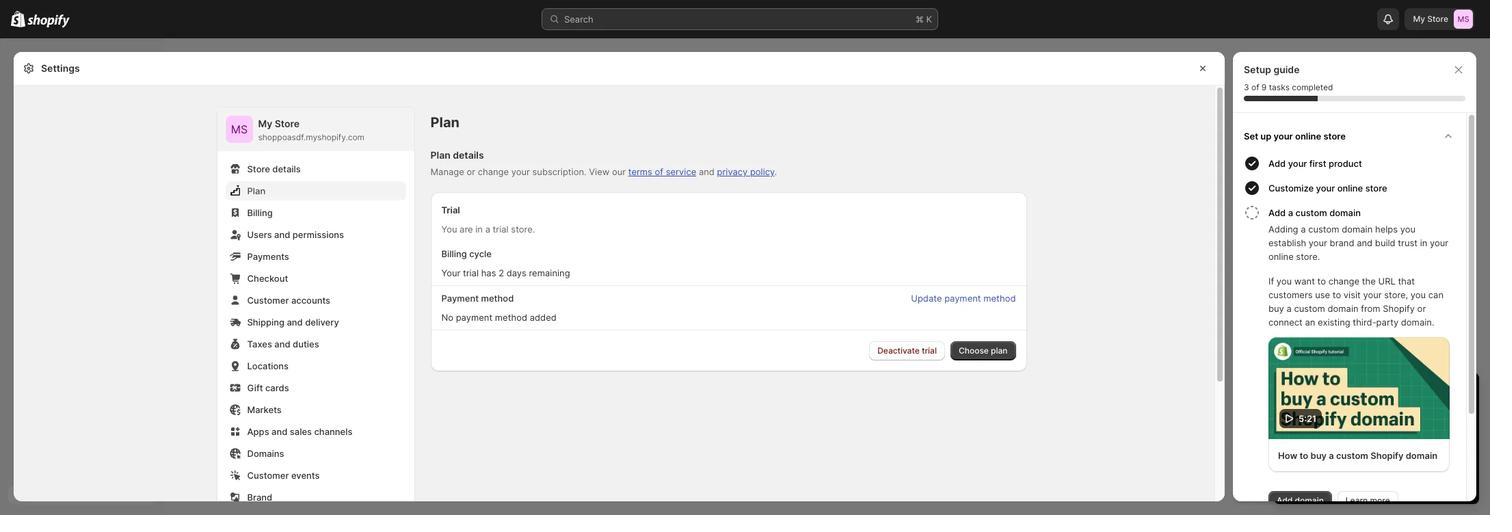 Task type: describe. For each thing, give the bounding box(es) containing it.
existing
[[1318, 317, 1351, 328]]

choose
[[959, 345, 989, 356]]

method up the 'no payment method added'
[[481, 293, 514, 304]]

5:21
[[1299, 413, 1317, 424]]

details for store
[[272, 163, 301, 174]]

5:21 button
[[1269, 337, 1450, 439]]

⌘ k
[[916, 14, 932, 25]]

guide
[[1274, 64, 1300, 75]]

⌘
[[916, 14, 924, 25]]

payment for no
[[456, 312, 493, 323]]

$50 app store credit
[[1299, 437, 1385, 448]]

9
[[1262, 82, 1267, 92]]

in inside dialog
[[476, 224, 483, 235]]

add domain link
[[1269, 491, 1332, 510]]

trial left has on the bottom left of page
[[463, 267, 479, 278]]

plan link
[[225, 181, 406, 200]]

set up your online store button
[[1239, 121, 1461, 151]]

customize your online store button
[[1269, 176, 1461, 200]]

added
[[530, 312, 557, 323]]

your down add your first product
[[1316, 183, 1335, 194]]

0 vertical spatial plan
[[431, 114, 460, 131]]

app
[[1318, 437, 1334, 448]]

store details
[[247, 163, 301, 174]]

add
[[1369, 451, 1385, 462]]

trial inside button
[[922, 345, 937, 356]]

store for my store shoppoasdf.myshopify.com
[[275, 118, 300, 129]]

change for you
[[1329, 276, 1360, 287]]

1 horizontal spatial buy
[[1311, 450, 1327, 461]]

and down the "customer accounts"
[[287, 317, 303, 328]]

plan inside plan details manage or change your subscription. view our terms of service and privacy policy .
[[431, 149, 451, 161]]

domains
[[247, 448, 284, 459]]

domains link
[[225, 444, 406, 463]]

and right taxes
[[275, 339, 290, 350]]

my store
[[1413, 14, 1449, 24]]

users
[[247, 229, 272, 240]]

a left paid on the bottom right of the page
[[1330, 410, 1335, 421]]

if you want to change the url that customers use to visit your store, you can buy a custom domain from shopify or connect an existing third-party domain.
[[1269, 276, 1444, 328]]

shipping and delivery
[[247, 317, 339, 328]]

my store image
[[1454, 10, 1473, 29]]

update payment method link
[[903, 289, 1024, 308]]

change for details
[[478, 166, 509, 177]]

add your first product
[[1269, 158, 1362, 169]]

months
[[1326, 423, 1358, 434]]

your left brand
[[1309, 237, 1328, 248]]

first inside button
[[1310, 158, 1327, 169]]

2 days left in your trial
[[1288, 385, 1431, 402]]

in inside dropdown button
[[1360, 385, 1371, 402]]

a inside button
[[1288, 207, 1294, 218]]

apps and sales channels
[[247, 426, 353, 437]]

custom inside add a custom domain button
[[1296, 207, 1327, 218]]

adding
[[1269, 224, 1299, 235]]

delivery
[[305, 317, 339, 328]]

plan inside shop settings menu 'element'
[[247, 185, 266, 196]]

trust
[[1398, 237, 1418, 248]]

first inside 2 days left in your trial element
[[1299, 423, 1315, 434]]

add your first product button
[[1269, 151, 1461, 176]]

how to buy a custom shopify domain
[[1278, 450, 1438, 461]]

store. inside settings dialog
[[511, 224, 535, 235]]

billing for billing
[[247, 207, 273, 218]]

in inside adding a custom domain helps you establish your brand and build trust in your online store.
[[1420, 237, 1428, 248]]

can
[[1429, 289, 1444, 300]]

shipping
[[247, 317, 285, 328]]

learn more
[[1346, 495, 1390, 506]]

online inside adding a custom domain helps you establish your brand and build trust in your online store.
[[1269, 251, 1294, 262]]

3 of 9 tasks completed
[[1244, 82, 1333, 92]]

and right apps
[[272, 426, 288, 437]]

1 vertical spatial you
[[1277, 276, 1292, 287]]

shipping and delivery link
[[225, 313, 406, 332]]

method for no payment method added
[[495, 312, 527, 323]]

customize
[[1398, 437, 1441, 448]]

your inside if you want to change the url that customers use to visit your store, you can buy a custom domain from shopify or connect an existing third-party domain.
[[1363, 289, 1382, 300]]

you inside adding a custom domain helps you establish your brand and build trust in your online store.
[[1401, 224, 1416, 235]]

party
[[1377, 317, 1399, 328]]

left
[[1335, 385, 1356, 402]]

of inside setup guide dialog
[[1252, 82, 1260, 92]]

no payment method added
[[442, 312, 557, 323]]

connect
[[1269, 317, 1303, 328]]

and up $1/month
[[1378, 410, 1394, 421]]

and inside "to customize your online store and add bonus features"
[[1351, 451, 1366, 462]]

2 vertical spatial store
[[247, 163, 270, 174]]

want
[[1295, 276, 1315, 287]]

terms
[[628, 166, 652, 177]]

switch
[[1288, 410, 1316, 421]]

customize
[[1269, 183, 1314, 194]]

$50 app store credit link
[[1299, 437, 1385, 448]]

setup
[[1244, 64, 1272, 75]]

events
[[291, 470, 320, 481]]

deactivate trial
[[878, 345, 937, 356]]

details for plan
[[453, 149, 484, 161]]

billing for billing cycle
[[442, 248, 467, 259]]

your right up at the top
[[1274, 131, 1293, 142]]

brand
[[1330, 237, 1355, 248]]

days inside dropdown button
[[1300, 385, 1331, 402]]

has
[[481, 267, 496, 278]]

no
[[442, 312, 454, 323]]

product
[[1329, 158, 1362, 169]]

2 days left in your trial button
[[1274, 373, 1480, 402]]

are
[[460, 224, 473, 235]]

terms of service link
[[628, 166, 696, 177]]

third-
[[1353, 317, 1377, 328]]

setup guide
[[1244, 64, 1300, 75]]

your inside plan details manage or change your subscription. view our terms of service and privacy policy .
[[511, 166, 530, 177]]

store up add a custom domain button
[[1366, 183, 1388, 194]]

and right users
[[274, 229, 290, 240]]

to right "5:21"
[[1319, 410, 1327, 421]]

your up the customize
[[1288, 158, 1307, 169]]

accounts
[[291, 295, 330, 306]]

that
[[1398, 276, 1415, 287]]

duties
[[293, 339, 319, 350]]

shopify image
[[28, 14, 70, 28]]

my for my store shoppoasdf.myshopify.com
[[258, 118, 272, 129]]

customize your online store
[[1269, 183, 1388, 194]]

choose plan link
[[951, 341, 1016, 360]]

choose plan
[[959, 345, 1008, 356]]

brand link
[[225, 488, 406, 507]]

payment
[[442, 293, 479, 304]]

add a custom domain element
[[1241, 222, 1461, 510]]

buy inside if you want to change the url that customers use to visit your store, you can buy a custom domain from shopify or connect an existing third-party domain.
[[1269, 303, 1284, 314]]

visit
[[1344, 289, 1361, 300]]

plan inside choose plan link
[[991, 345, 1008, 356]]

2 inside dropdown button
[[1288, 385, 1296, 402]]

add for add a custom domain
[[1269, 207, 1286, 218]]

a inside if you want to change the url that customers use to visit your store, you can buy a custom domain from shopify or connect an existing third-party domain.
[[1287, 303, 1292, 314]]

set
[[1244, 131, 1259, 142]]



Task type: locate. For each thing, give the bounding box(es) containing it.
to inside "to customize your online store and add bonus features"
[[1387, 437, 1396, 448]]

method up choose plan
[[984, 293, 1016, 304]]

taxes and duties
[[247, 339, 319, 350]]

custom up the "an"
[[1294, 303, 1325, 314]]

plan inside 2 days left in your trial element
[[1358, 410, 1376, 421]]

payment
[[945, 293, 981, 304], [456, 312, 493, 323]]

0 vertical spatial customer
[[247, 295, 289, 306]]

sales
[[290, 426, 312, 437]]

0 vertical spatial shopify
[[1383, 303, 1415, 314]]

your inside "to customize your online store and add bonus features"
[[1443, 437, 1462, 448]]

in right trust on the top right
[[1420, 237, 1428, 248]]

add a custom domain
[[1269, 207, 1361, 218]]

or inside if you want to change the url that customers use to visit your store, you can buy a custom domain from shopify or connect an existing third-party domain.
[[1418, 303, 1426, 314]]

0 horizontal spatial buy
[[1269, 303, 1284, 314]]

0 vertical spatial first
[[1310, 158, 1327, 169]]

plan right choose
[[991, 345, 1008, 356]]

payment right "update"
[[945, 293, 981, 304]]

of left '9'
[[1252, 82, 1260, 92]]

shopify down the credit
[[1371, 450, 1404, 461]]

domain down the customize your online store
[[1330, 207, 1361, 218]]

add
[[1269, 158, 1286, 169], [1269, 207, 1286, 218], [1277, 495, 1293, 506]]

2 right has on the bottom left of page
[[499, 267, 504, 278]]

billing up your
[[442, 248, 467, 259]]

add inside add a custom domain button
[[1269, 207, 1286, 218]]

1 vertical spatial my
[[258, 118, 272, 129]]

settings dialog
[[14, 52, 1225, 515]]

your trial has 2 days remaining
[[442, 267, 570, 278]]

locations link
[[225, 356, 406, 376]]

1 vertical spatial add
[[1269, 207, 1286, 218]]

subscription.
[[533, 166, 587, 177]]

0 vertical spatial add
[[1269, 158, 1286, 169]]

markets link
[[225, 400, 406, 419]]

domain inside if you want to change the url that customers use to visit your store, you can buy a custom domain from shopify or connect an existing third-party domain.
[[1328, 303, 1359, 314]]

3
[[1244, 82, 1249, 92], [1318, 423, 1324, 434]]

gift
[[247, 382, 263, 393]]

$1/month
[[1374, 423, 1414, 434]]

customer events link
[[225, 466, 406, 485]]

0 horizontal spatial plan
[[991, 345, 1008, 356]]

remaining
[[529, 267, 570, 278]]

0 horizontal spatial days
[[507, 267, 527, 278]]

change inside if you want to change the url that customers use to visit your store, you can buy a custom domain from shopify or connect an existing third-party domain.
[[1329, 276, 1360, 287]]

0 horizontal spatial billing
[[247, 207, 273, 218]]

2 vertical spatial you
[[1411, 289, 1426, 300]]

store. inside adding a custom domain helps you establish your brand and build trust in your online store.
[[1296, 251, 1320, 262]]

0 horizontal spatial 2
[[499, 267, 504, 278]]

settings
[[41, 62, 80, 74]]

1 vertical spatial first
[[1299, 423, 1315, 434]]

payment for update
[[945, 293, 981, 304]]

your inside dropdown button
[[1375, 385, 1403, 402]]

tasks
[[1269, 82, 1290, 92]]

apps
[[247, 426, 269, 437]]

1 horizontal spatial store
[[275, 118, 300, 129]]

service
[[666, 166, 696, 177]]

store details link
[[225, 159, 406, 179]]

shopify inside if you want to change the url that customers use to visit your store, you can buy a custom domain from shopify or connect an existing third-party domain.
[[1383, 303, 1415, 314]]

0 vertical spatial change
[[478, 166, 509, 177]]

1 horizontal spatial my
[[1413, 14, 1426, 24]]

0 vertical spatial payment
[[945, 293, 981, 304]]

details up plan link at the left top of the page
[[272, 163, 301, 174]]

store down the $50 app store credit
[[1327, 451, 1348, 462]]

3 up app
[[1318, 423, 1324, 434]]

for
[[1360, 423, 1372, 434]]

0 horizontal spatial store.
[[511, 224, 535, 235]]

users and permissions link
[[225, 225, 406, 244]]

you left "can"
[[1411, 289, 1426, 300]]

online up add your first product
[[1296, 131, 1322, 142]]

2 vertical spatial plan
[[247, 185, 266, 196]]

first up $50
[[1299, 423, 1315, 434]]

payments link
[[225, 247, 406, 266]]

your
[[442, 267, 461, 278]]

1 horizontal spatial or
[[1418, 303, 1426, 314]]

store
[[1324, 131, 1346, 142], [1366, 183, 1388, 194], [1336, 437, 1358, 448], [1327, 451, 1348, 462]]

of right 'terms'
[[655, 166, 663, 177]]

1 horizontal spatial details
[[453, 149, 484, 161]]

details inside shop settings menu 'element'
[[272, 163, 301, 174]]

1 horizontal spatial payment
[[945, 293, 981, 304]]

search
[[564, 14, 594, 25]]

0 horizontal spatial or
[[467, 166, 475, 177]]

a right are
[[485, 224, 490, 235]]

add down how
[[1277, 495, 1293, 506]]

method for update payment method
[[984, 293, 1016, 304]]

billing up users
[[247, 207, 273, 218]]

3 inside 2 days left in your trial element
[[1318, 423, 1324, 434]]

view
[[589, 166, 610, 177]]

customer inside 'link'
[[247, 470, 289, 481]]

add for add domain
[[1277, 495, 1293, 506]]

if
[[1269, 276, 1274, 287]]

your up from
[[1363, 289, 1382, 300]]

1 vertical spatial details
[[272, 163, 301, 174]]

to
[[1318, 276, 1326, 287], [1333, 289, 1341, 300], [1319, 410, 1327, 421], [1387, 437, 1396, 448], [1300, 450, 1309, 461]]

apps and sales channels link
[[225, 422, 406, 441]]

store inside my store shoppoasdf.myshopify.com
[[275, 118, 300, 129]]

.
[[775, 166, 777, 177]]

0 horizontal spatial details
[[272, 163, 301, 174]]

a down app
[[1329, 450, 1334, 461]]

my right ms button
[[258, 118, 272, 129]]

deactivate
[[878, 345, 920, 356]]

online down $50
[[1299, 451, 1324, 462]]

you are in a trial store.
[[442, 224, 535, 235]]

your up get:
[[1375, 385, 1403, 402]]

customer for customer events
[[247, 470, 289, 481]]

first 3 months for $1/month
[[1299, 423, 1414, 434]]

custom inside adding a custom domain helps you establish your brand and build trust in your online store.
[[1309, 224, 1340, 235]]

the
[[1362, 276, 1376, 287]]

2 customer from the top
[[247, 470, 289, 481]]

online down establish
[[1269, 251, 1294, 262]]

1 vertical spatial customer
[[247, 470, 289, 481]]

1 horizontal spatial billing
[[442, 248, 467, 259]]

or inside plan details manage or change your subscription. view our terms of service and privacy policy .
[[467, 166, 475, 177]]

0 vertical spatial 2
[[499, 267, 504, 278]]

billing inside shop settings menu 'element'
[[247, 207, 273, 218]]

trial right are
[[493, 224, 509, 235]]

payments
[[247, 251, 289, 262]]

add for add your first product
[[1269, 158, 1286, 169]]

domain inside button
[[1330, 207, 1361, 218]]

domain down customize
[[1406, 450, 1438, 461]]

add inside add domain link
[[1277, 495, 1293, 506]]

0 vertical spatial details
[[453, 149, 484, 161]]

paid
[[1337, 410, 1355, 421]]

your right trust on the top right
[[1430, 237, 1449, 248]]

gift cards
[[247, 382, 289, 393]]

you right the if
[[1277, 276, 1292, 287]]

0 horizontal spatial store
[[247, 163, 270, 174]]

checkout link
[[225, 269, 406, 288]]

and right the "service"
[[699, 166, 715, 177]]

establish
[[1269, 237, 1307, 248]]

0 vertical spatial days
[[507, 267, 527, 278]]

to right use
[[1333, 289, 1341, 300]]

change up visit
[[1329, 276, 1360, 287]]

my store image
[[225, 116, 253, 143]]

store up product
[[1324, 131, 1346, 142]]

to up use
[[1318, 276, 1326, 287]]

your left subscription.
[[511, 166, 530, 177]]

0 vertical spatial buy
[[1269, 303, 1284, 314]]

2 inside settings dialog
[[499, 267, 504, 278]]

shopify down store,
[[1383, 303, 1415, 314]]

1 vertical spatial shopify
[[1371, 450, 1404, 461]]

a down customers
[[1287, 303, 1292, 314]]

custom down add a custom domain
[[1309, 224, 1340, 235]]

0 vertical spatial you
[[1401, 224, 1416, 235]]

your up features
[[1443, 437, 1462, 448]]

domain inside adding a custom domain helps you establish your brand and build trust in your online store.
[[1342, 224, 1373, 235]]

plan
[[991, 345, 1008, 356], [1358, 410, 1376, 421]]

trial
[[442, 205, 460, 215]]

0 vertical spatial billing
[[247, 207, 273, 218]]

brand
[[247, 492, 272, 503]]

to down $50
[[1300, 450, 1309, 461]]

or up domain.
[[1418, 303, 1426, 314]]

0 horizontal spatial payment
[[456, 312, 493, 323]]

1 vertical spatial billing
[[442, 248, 467, 259]]

mark add a custom domain as done image
[[1244, 205, 1261, 221]]

add up "adding"
[[1269, 207, 1286, 218]]

online inside "to customize your online store and add bonus features"
[[1299, 451, 1324, 462]]

buy up connect
[[1269, 303, 1284, 314]]

adding a custom domain helps you establish your brand and build trust in your online store.
[[1269, 224, 1449, 262]]

privacy policy link
[[717, 166, 775, 177]]

customer down the checkout
[[247, 295, 289, 306]]

trial inside dropdown button
[[1407, 385, 1431, 402]]

1 vertical spatial 2
[[1288, 385, 1296, 402]]

add inside add your first product button
[[1269, 158, 1286, 169]]

billing cycle
[[442, 248, 492, 259]]

my for my store
[[1413, 14, 1426, 24]]

a up "adding"
[[1288, 207, 1294, 218]]

manage
[[431, 166, 464, 177]]

customer
[[247, 295, 289, 306], [247, 470, 289, 481]]

a inside adding a custom domain helps you establish your brand and build trust in your online store.
[[1301, 224, 1306, 235]]

plan details manage or change your subscription. view our terms of service and privacy policy .
[[431, 149, 777, 177]]

store down months
[[1336, 437, 1358, 448]]

0 vertical spatial my
[[1413, 14, 1426, 24]]

or right manage
[[467, 166, 475, 177]]

days up switch
[[1300, 385, 1331, 402]]

store inside "to customize your online store and add bonus features"
[[1327, 451, 1348, 462]]

update
[[911, 293, 942, 304]]

in right are
[[476, 224, 483, 235]]

ms button
[[225, 116, 253, 143]]

trial right deactivate
[[922, 345, 937, 356]]

of inside plan details manage or change your subscription. view our terms of service and privacy policy .
[[655, 166, 663, 177]]

customer down domains
[[247, 470, 289, 481]]

customer for customer accounts
[[247, 295, 289, 306]]

1 vertical spatial change
[[1329, 276, 1360, 287]]

1 vertical spatial of
[[655, 166, 663, 177]]

add domain
[[1277, 495, 1324, 506]]

1 vertical spatial 3
[[1318, 423, 1324, 434]]

1 horizontal spatial 2
[[1288, 385, 1296, 402]]

0 horizontal spatial in
[[476, 224, 483, 235]]

to down $1/month
[[1387, 437, 1396, 448]]

2 vertical spatial in
[[1360, 385, 1371, 402]]

2 days left in your trial element
[[1274, 408, 1480, 504]]

cards
[[265, 382, 289, 393]]

deactivate trial button
[[870, 341, 945, 360]]

store down ms button
[[247, 163, 270, 174]]

you up trust on the top right
[[1401, 224, 1416, 235]]

customers
[[1269, 289, 1313, 300]]

online
[[1296, 131, 1322, 142], [1338, 183, 1363, 194], [1269, 251, 1294, 262], [1299, 451, 1324, 462]]

to customize your online store and add bonus features
[[1299, 437, 1462, 462]]

domain left learn
[[1295, 495, 1324, 506]]

1 vertical spatial payment
[[456, 312, 493, 323]]

1 horizontal spatial plan
[[1358, 410, 1376, 421]]

0 horizontal spatial my
[[258, 118, 272, 129]]

domain up existing
[[1328, 303, 1359, 314]]

shop settings menu element
[[217, 107, 414, 515]]

1 horizontal spatial change
[[1329, 276, 1360, 287]]

change right manage
[[478, 166, 509, 177]]

set up your online store
[[1244, 131, 1346, 142]]

0 horizontal spatial of
[[655, 166, 663, 177]]

trial up get:
[[1407, 385, 1431, 402]]

0 vertical spatial store
[[1428, 14, 1449, 24]]

a inside settings dialog
[[485, 224, 490, 235]]

store
[[1428, 14, 1449, 24], [275, 118, 300, 129], [247, 163, 270, 174]]

customer accounts link
[[225, 291, 406, 310]]

3 inside setup guide dialog
[[1244, 82, 1249, 92]]

in right the left
[[1360, 385, 1371, 402]]

custom inside if you want to change the url that customers use to visit your store, you can buy a custom domain from shopify or connect an existing third-party domain.
[[1294, 303, 1325, 314]]

details inside plan details manage or change your subscription. view our terms of service and privacy policy .
[[453, 149, 484, 161]]

taxes
[[247, 339, 272, 350]]

you
[[442, 224, 457, 235]]

and left 'build' on the top
[[1357, 237, 1373, 248]]

1 vertical spatial plan
[[431, 149, 451, 161]]

and left add
[[1351, 451, 1366, 462]]

get:
[[1396, 410, 1413, 421]]

1 vertical spatial store
[[275, 118, 300, 129]]

our
[[612, 166, 626, 177]]

checkout
[[247, 273, 288, 284]]

store. up 'your trial has 2 days remaining'
[[511, 224, 535, 235]]

days
[[507, 267, 527, 278], [1300, 385, 1331, 402]]

up
[[1261, 131, 1272, 142]]

locations
[[247, 360, 289, 371]]

online down product
[[1338, 183, 1363, 194]]

1 horizontal spatial in
[[1360, 385, 1371, 402]]

gift cards link
[[225, 378, 406, 397]]

1 vertical spatial store.
[[1296, 251, 1320, 262]]

1 horizontal spatial store.
[[1296, 251, 1320, 262]]

details up manage
[[453, 149, 484, 161]]

1 vertical spatial in
[[1420, 237, 1428, 248]]

store up shoppoasdf.myshopify.com
[[275, 118, 300, 129]]

2 horizontal spatial in
[[1420, 237, 1428, 248]]

1 vertical spatial or
[[1418, 303, 1426, 314]]

from
[[1361, 303, 1381, 314]]

0 vertical spatial store.
[[511, 224, 535, 235]]

first up the customize your online store
[[1310, 158, 1327, 169]]

buy down app
[[1311, 450, 1327, 461]]

1 horizontal spatial days
[[1300, 385, 1331, 402]]

2 horizontal spatial store
[[1428, 14, 1449, 24]]

store. down establish
[[1296, 251, 1320, 262]]

a right "adding"
[[1301, 224, 1306, 235]]

3 left '9'
[[1244, 82, 1249, 92]]

0 vertical spatial in
[[476, 224, 483, 235]]

days right has on the bottom left of page
[[507, 267, 527, 278]]

method left the 'added'
[[495, 312, 527, 323]]

of
[[1252, 82, 1260, 92], [655, 166, 663, 177]]

custom down $50 app store credit link
[[1337, 450, 1369, 461]]

completed
[[1292, 82, 1333, 92]]

plan up for
[[1358, 410, 1376, 421]]

setup guide dialog
[[1233, 52, 1477, 515]]

taxes and duties link
[[225, 334, 406, 354]]

my inside my store shoppoasdf.myshopify.com
[[258, 118, 272, 129]]

1 horizontal spatial 3
[[1318, 423, 1324, 434]]

0 horizontal spatial change
[[478, 166, 509, 177]]

2 up switch
[[1288, 385, 1296, 402]]

add up the customize
[[1269, 158, 1286, 169]]

1 vertical spatial plan
[[1358, 410, 1376, 421]]

1 vertical spatial days
[[1300, 385, 1331, 402]]

days inside settings dialog
[[507, 267, 527, 278]]

your
[[1274, 131, 1293, 142], [1288, 158, 1307, 169], [511, 166, 530, 177], [1316, 183, 1335, 194], [1309, 237, 1328, 248], [1430, 237, 1449, 248], [1363, 289, 1382, 300], [1375, 385, 1403, 402], [1443, 437, 1462, 448]]

permissions
[[293, 229, 344, 240]]

and inside plan details manage or change your subscription. view our terms of service and privacy policy .
[[699, 166, 715, 177]]

store left my store icon
[[1428, 14, 1449, 24]]

shopify image
[[11, 11, 25, 27]]

domain down add a custom domain button
[[1342, 224, 1373, 235]]

my left my store icon
[[1413, 14, 1426, 24]]

0 vertical spatial plan
[[991, 345, 1008, 356]]

payment down payment method
[[456, 312, 493, 323]]

1 customer from the top
[[247, 295, 289, 306]]

customer accounts
[[247, 295, 330, 306]]

custom down the customize your online store
[[1296, 207, 1327, 218]]

0 vertical spatial of
[[1252, 82, 1260, 92]]

and inside adding a custom domain helps you establish your brand and build trust in your online store.
[[1357, 237, 1373, 248]]

0 vertical spatial or
[[467, 166, 475, 177]]

0 vertical spatial 3
[[1244, 82, 1249, 92]]

1 vertical spatial buy
[[1311, 450, 1327, 461]]

1 horizontal spatial of
[[1252, 82, 1260, 92]]

store for my store
[[1428, 14, 1449, 24]]

change inside plan details manage or change your subscription. view our terms of service and privacy policy .
[[478, 166, 509, 177]]

use
[[1315, 289, 1330, 300]]

more
[[1370, 495, 1390, 506]]

buy
[[1269, 303, 1284, 314], [1311, 450, 1327, 461]]

0 horizontal spatial 3
[[1244, 82, 1249, 92]]

2 vertical spatial add
[[1277, 495, 1293, 506]]



Task type: vqa. For each thing, say whether or not it's contained in the screenshot.
Plan's Details
yes



